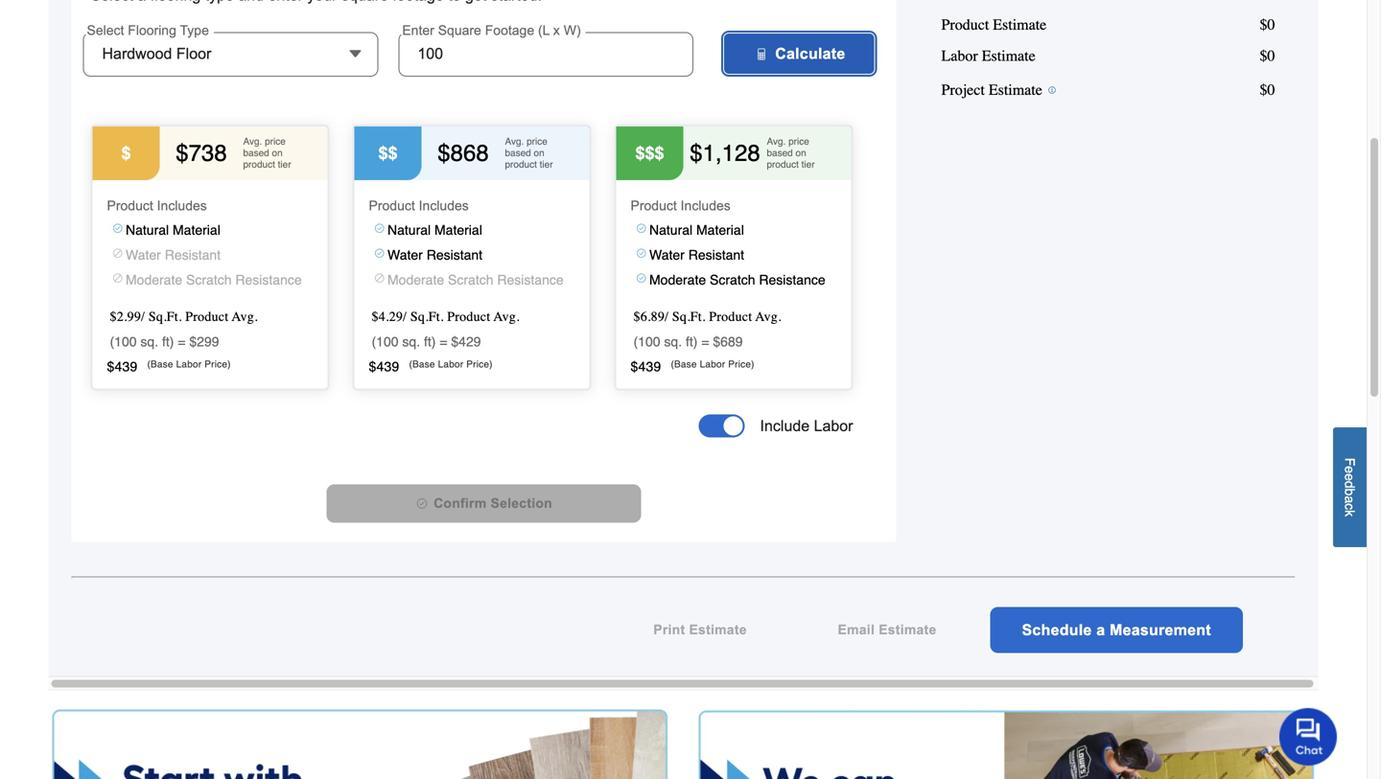Task type: describe. For each thing, give the bounding box(es) containing it.
1 e from the top
[[1343, 466, 1358, 474]]

include labor
[[760, 418, 853, 435]]

3 material from the left
[[696, 223, 744, 238]]

3 ft) from the left
[[686, 334, 698, 350]]

$439 (base labor price) for $ 738
[[107, 359, 231, 374]]

product inside $ 1,128 avg. price based on product tier
[[767, 159, 799, 170]]

689
[[721, 334, 743, 350]]

check circle outlined image for natural
[[112, 223, 124, 235]]

2.99
[[117, 309, 141, 325]]

k
[[1343, 510, 1358, 517]]

a inside f e e d b a c k button
[[1343, 496, 1358, 504]]

product includes for $ 868
[[369, 199, 469, 213]]

3 water resistant from the left
[[649, 248, 744, 263]]

f e e d b a c k button
[[1333, 428, 1367, 548]]

product estimate
[[942, 16, 1047, 34]]

moderate for $ 868
[[388, 273, 444, 288]]

includes for $ 868
[[419, 199, 469, 213]]

calculate
[[775, 45, 846, 62]]

$ 738
[[176, 140, 227, 166]]

$439 for $ 738
[[107, 359, 138, 374]]

3 natural from the left
[[649, 223, 693, 238]]

3 product includes from the left
[[631, 199, 731, 213]]

$439 for $ 868
[[369, 359, 400, 374]]

3 moderate scratch resistance from the left
[[649, 273, 826, 288]]

( for $ 868
[[372, 334, 376, 350]]

resistance for 738
[[235, 273, 302, 288]]

check circle outlined image left confirm
[[415, 497, 429, 511]]

3 $439 from the left
[[631, 359, 661, 374]]

on for 738
[[272, 148, 283, 159]]

block image for water resistant
[[112, 248, 124, 260]]

start with samples. image
[[52, 710, 668, 780]]

ft) for $ 738
[[162, 334, 174, 350]]

confirm
[[434, 496, 487, 511]]

3 ( from the left
[[634, 334, 638, 350]]

print estimate button
[[616, 608, 784, 654]]

tier for $ 738
[[278, 159, 291, 170]]

material for 868
[[435, 223, 482, 238]]

product for 868
[[505, 159, 537, 170]]

chat invite button image
[[1280, 708, 1338, 767]]

info outlined image
[[1043, 83, 1057, 97]]

labor right include
[[814, 418, 853, 435]]

schedule a measurement
[[1022, 622, 1211, 639]]

sq.ft. for $ 738
[[149, 309, 182, 325]]

on inside $ 1,128 avg. price based on product tier
[[796, 148, 806, 159]]

( 100 sq. ft) = $ 689
[[634, 334, 743, 350]]

estimate for labor estimate
[[982, 47, 1036, 65]]

check circle outlined image up 6.89
[[636, 248, 648, 260]]

estimate for print estimate
[[689, 623, 747, 638]]

( 100 sq. ft) = $ 429
[[372, 334, 481, 350]]

tier for $ 868
[[540, 159, 553, 170]]

$439 (base labor price) for $ 868
[[369, 359, 493, 374]]

$ 4.29 / sq.ft. product avg.
[[372, 309, 520, 325]]

429
[[459, 334, 481, 350]]

3 = from the left
[[702, 334, 709, 350]]

email estimate button
[[803, 608, 971, 654]]

price for 738
[[265, 136, 286, 147]]

= for $ 738
[[178, 334, 186, 350]]

3 includes from the left
[[681, 199, 731, 213]]

labor estimate
[[942, 47, 1036, 65]]

schedule
[[1022, 622, 1092, 639]]

tier inside $ 1,128 avg. price based on product tier
[[802, 159, 815, 170]]

price) for $ 738
[[205, 359, 231, 370]]

100 for $ 738
[[114, 334, 137, 350]]

water for $ 868
[[388, 248, 423, 263]]

738
[[189, 140, 227, 166]]

based inside $ 1,128 avg. price based on product tier
[[767, 148, 793, 159]]

3 100 from the left
[[638, 334, 660, 350]]

email
[[838, 623, 875, 638]]

sq.ft. for $ 868
[[410, 309, 444, 325]]

check circle outlined image for water
[[374, 248, 386, 260]]

moderate scratch resistance for $ 738
[[126, 273, 302, 288]]

water resistant for $ 738
[[126, 248, 221, 263]]

schedule a measurement button
[[990, 608, 1243, 654]]

3 price) from the left
[[728, 359, 755, 370]]

3 resistance from the left
[[759, 273, 826, 288]]

price) for $ 868
[[466, 359, 493, 370]]

block image for moderate scratch resistance
[[112, 273, 124, 285]]

$ inside $ 1,128 avg. price based on product tier
[[690, 140, 703, 166]]

( 100 sq. ft) = $ 299
[[110, 334, 219, 350]]



Task type: vqa. For each thing, say whether or not it's contained in the screenshot.
sq. for $ 738
yes



Task type: locate. For each thing, give the bounding box(es) containing it.
$439 down ( 100 sq. ft) = $ 689
[[631, 359, 661, 374]]

moderate scratch resistance
[[126, 273, 302, 288], [388, 273, 564, 288], [649, 273, 826, 288]]

1 horizontal spatial based
[[505, 148, 531, 159]]

e up b
[[1343, 474, 1358, 481]]

2 horizontal spatial natural
[[649, 223, 693, 238]]

product
[[942, 16, 989, 34], [107, 199, 153, 213], [369, 199, 415, 213], [631, 199, 677, 213], [185, 309, 229, 325], [447, 309, 491, 325], [709, 309, 752, 325]]

resistant up $ 2.99 / sq.ft. product avg. on the left top
[[165, 248, 221, 263]]

tier
[[278, 159, 291, 170], [540, 159, 553, 170], [802, 159, 815, 170]]

1 = from the left
[[178, 334, 186, 350]]

2 $ 0 from the top
[[1260, 81, 1275, 99]]

scratch up the $ 6.89 / sq.ft. product avg.
[[710, 273, 755, 288]]

1 horizontal spatial 100
[[376, 334, 399, 350]]

2 resistance from the left
[[497, 273, 564, 288]]

1 water from the left
[[126, 248, 161, 263]]

resistance
[[235, 273, 302, 288], [497, 273, 564, 288], [759, 273, 826, 288]]

1 horizontal spatial product
[[505, 159, 537, 170]]

1 includes from the left
[[157, 199, 207, 213]]

on
[[272, 148, 283, 159], [534, 148, 545, 159], [796, 148, 806, 159]]

0 horizontal spatial moderate
[[126, 273, 182, 288]]

0 horizontal spatial material
[[173, 223, 220, 238]]

resistance up the $ 6.89 / sq.ft. product avg.
[[759, 273, 826, 288]]

2 horizontal spatial resistance
[[759, 273, 826, 288]]

avg. price based on product tier right "738"
[[243, 136, 291, 170]]

1 tier from the left
[[278, 159, 291, 170]]

scratch
[[186, 273, 232, 288], [448, 273, 494, 288], [710, 273, 755, 288]]

$$
[[378, 143, 398, 163]]

0 horizontal spatial moderate scratch resistance
[[126, 273, 302, 288]]

tier right 1,128
[[802, 159, 815, 170]]

4.29
[[379, 309, 403, 325]]

0 horizontal spatial sq.
[[140, 334, 158, 350]]

labor down 299
[[176, 359, 202, 370]]

1 horizontal spatial (
[[372, 334, 376, 350]]

/ for $ 738
[[141, 309, 145, 325]]

moderate
[[126, 273, 182, 288], [388, 273, 444, 288], [649, 273, 706, 288]]

3 price from the left
[[789, 136, 809, 147]]

2 horizontal spatial (
[[634, 334, 638, 350]]

product right 868
[[505, 159, 537, 170]]

1 0 from the top
[[1268, 16, 1275, 34]]

check circle outlined image for 868
[[374, 223, 386, 235]]

on right "738"
[[272, 148, 283, 159]]

moderate scratch resistance up $ 2.99 / sq.ft. product avg. on the left top
[[126, 273, 302, 288]]

scratch up $ 4.29 / sq.ft. product avg.
[[448, 273, 494, 288]]

0 horizontal spatial (base
[[147, 359, 173, 370]]

1 horizontal spatial resistant
[[427, 248, 483, 263]]

check circle outlined image up 6.89
[[636, 273, 648, 285]]

(base down ( 100 sq. ft) = $ 429
[[409, 359, 435, 370]]

3 (base from the left
[[671, 359, 697, 370]]

1 $ 0 from the top
[[1260, 16, 1275, 34]]

0 for product estimate
[[1268, 16, 1275, 34]]

1 avg. price based on product tier from the left
[[243, 136, 291, 170]]

estimate
[[993, 16, 1047, 34], [982, 47, 1036, 65], [989, 81, 1043, 99], [689, 623, 747, 638], [879, 623, 937, 638]]

sq. down 2.99 at the left of the page
[[140, 334, 158, 350]]

1 horizontal spatial natural material
[[388, 223, 482, 238]]

moderate up 6.89
[[649, 273, 706, 288]]

3 / from the left
[[665, 309, 669, 325]]

2 tier from the left
[[540, 159, 553, 170]]

natural down $$$
[[649, 223, 693, 238]]

sq. for $ 868
[[402, 334, 420, 350]]

on for 868
[[534, 148, 545, 159]]

2 water from the left
[[388, 248, 423, 263]]

2 horizontal spatial natural material
[[649, 223, 744, 238]]

ft) down $ 4.29 / sq.ft. product avg.
[[424, 334, 436, 350]]

1 scratch from the left
[[186, 273, 232, 288]]

f e e d b a c k
[[1343, 458, 1358, 517]]

natural material down 1,128
[[649, 223, 744, 238]]

2 natural from the left
[[388, 223, 431, 238]]

1 (base from the left
[[147, 359, 173, 370]]

2 e from the top
[[1343, 474, 1358, 481]]

$ 6.89 / sq.ft. product avg.
[[634, 309, 782, 325]]

avg. price based on product tier for 868
[[505, 136, 553, 170]]

0
[[1268, 16, 1275, 34], [1268, 81, 1275, 99]]

2 0 from the top
[[1268, 81, 1275, 99]]

0 horizontal spatial (
[[110, 334, 114, 350]]

1 resistant from the left
[[165, 248, 221, 263]]

$ 0 down $0
[[1260, 81, 1275, 99]]

confirm selection
[[434, 496, 552, 511]]

1 sq.ft. from the left
[[149, 309, 182, 325]]

f
[[1343, 458, 1358, 466]]

check circle outlined image up block image
[[374, 248, 386, 260]]

$
[[1260, 16, 1268, 34], [1260, 81, 1268, 99], [176, 140, 189, 166], [438, 140, 451, 166], [690, 140, 703, 166], [121, 143, 131, 163], [110, 309, 117, 325], [372, 309, 379, 325], [634, 309, 641, 325], [189, 334, 197, 350], [451, 334, 459, 350], [713, 334, 721, 350]]

100 down 4.29
[[376, 334, 399, 350]]

2 horizontal spatial water
[[649, 248, 685, 263]]

2 horizontal spatial product includes
[[631, 199, 731, 213]]

material down $ 738
[[173, 223, 220, 238]]

product includes
[[107, 199, 207, 213], [369, 199, 469, 213], [631, 199, 731, 213]]

based for $ 868
[[505, 148, 531, 159]]

(base down ( 100 sq. ft) = $ 299
[[147, 359, 173, 370]]

a right schedule
[[1097, 622, 1105, 639]]

2 horizontal spatial =
[[702, 334, 709, 350]]

calculator image
[[754, 47, 770, 62]]

0 horizontal spatial water resistant
[[126, 248, 221, 263]]

ft) for $ 868
[[424, 334, 436, 350]]

2 water resistant from the left
[[388, 248, 483, 263]]

3 scratch from the left
[[710, 273, 755, 288]]

2 horizontal spatial ft)
[[686, 334, 698, 350]]

(
[[110, 334, 114, 350], [372, 334, 376, 350], [634, 334, 638, 350]]

1 natural from the left
[[126, 223, 169, 238]]

c
[[1343, 504, 1358, 510]]

ft) down the $ 6.89 / sq.ft. product avg.
[[686, 334, 698, 350]]

includes
[[157, 199, 207, 213], [419, 199, 469, 213], [681, 199, 731, 213]]

2 horizontal spatial tier
[[802, 159, 815, 170]]

0 horizontal spatial $439
[[107, 359, 138, 374]]

scratch for $ 738
[[186, 273, 232, 288]]

100 down 6.89
[[638, 334, 660, 350]]

1 vertical spatial 0
[[1268, 81, 1275, 99]]

natural material for $ 868
[[388, 223, 482, 238]]

sq.
[[140, 334, 158, 350], [402, 334, 420, 350], [664, 334, 682, 350]]

sq. down 6.89
[[664, 334, 682, 350]]

resistant for 738
[[165, 248, 221, 263]]

includes down $ 738
[[157, 199, 207, 213]]

avg. price based on product tier right 868
[[505, 136, 553, 170]]

1 horizontal spatial includes
[[419, 199, 469, 213]]

labor for 1,128
[[700, 359, 725, 370]]

( down the $ 6.89 / sq.ft. product avg.
[[634, 334, 638, 350]]

labor up project
[[942, 47, 978, 65]]

water
[[126, 248, 161, 263], [388, 248, 423, 263], [649, 248, 685, 263]]

( down $ 2.99 / sq.ft. product avg. on the left top
[[110, 334, 114, 350]]

1 horizontal spatial avg. price based on product tier
[[505, 136, 553, 170]]

water up 2.99 at the left of the page
[[126, 248, 161, 263]]

1 based from the left
[[243, 148, 269, 159]]

sq.ft. up ( 100 sq. ft) = $ 689
[[672, 309, 706, 325]]

1 horizontal spatial a
[[1343, 496, 1358, 504]]

2 price) from the left
[[466, 359, 493, 370]]

calculate button
[[722, 31, 877, 77]]

natural material for $ 738
[[126, 223, 220, 238]]

$439 (base labor price) down ( 100 sq. ft) = $ 689
[[631, 359, 755, 374]]

resistant
[[165, 248, 221, 263], [427, 248, 483, 263], [688, 248, 744, 263]]

1 100 from the left
[[114, 334, 137, 350]]

estimate inside "button"
[[879, 623, 937, 638]]

material
[[173, 223, 220, 238], [435, 223, 482, 238], [696, 223, 744, 238]]

avg.
[[243, 136, 262, 147], [505, 136, 524, 147], [767, 136, 786, 147], [232, 309, 258, 325], [494, 309, 520, 325], [756, 309, 782, 325]]

estimate for email estimate
[[879, 623, 937, 638]]

1 / from the left
[[141, 309, 145, 325]]

2 moderate from the left
[[388, 273, 444, 288]]

labor down 429
[[438, 359, 464, 370]]

natural material
[[126, 223, 220, 238], [388, 223, 482, 238], [649, 223, 744, 238]]

1 vertical spatial $ 0
[[1260, 81, 1275, 99]]

2 based from the left
[[505, 148, 531, 159]]

2 horizontal spatial (base
[[671, 359, 697, 370]]

2 horizontal spatial water resistant
[[649, 248, 744, 263]]

0 horizontal spatial water
[[126, 248, 161, 263]]

estimate for product estimate
[[993, 16, 1047, 34]]

1 $439 (base labor price) from the left
[[107, 359, 231, 374]]

water up 6.89
[[649, 248, 685, 263]]

material for 738
[[173, 223, 220, 238]]

2 (base from the left
[[409, 359, 435, 370]]

d
[[1343, 481, 1358, 489]]

check circle outlined image down $$$
[[636, 223, 648, 235]]

6.89
[[641, 309, 665, 325]]

check circle outlined image up 2.99 at the left of the page
[[112, 223, 124, 235]]

resistance up $ 2.99 / sq.ft. product avg. on the left top
[[235, 273, 302, 288]]

1 horizontal spatial on
[[534, 148, 545, 159]]

2 sq. from the left
[[402, 334, 420, 350]]

moderate right block image
[[388, 273, 444, 288]]

(base
[[147, 359, 173, 370], [409, 359, 435, 370], [671, 359, 697, 370]]

price)
[[205, 359, 231, 370], [466, 359, 493, 370], [728, 359, 755, 370]]

0 horizontal spatial price
[[265, 136, 286, 147]]

0 vertical spatial a
[[1343, 496, 1358, 504]]

0 horizontal spatial ft)
[[162, 334, 174, 350]]

sq. for $ 738
[[140, 334, 158, 350]]

estimate down the product estimate
[[982, 47, 1036, 65]]

0 horizontal spatial 100
[[114, 334, 137, 350]]

based
[[243, 148, 269, 159], [505, 148, 531, 159], [767, 148, 793, 159]]

0 horizontal spatial avg. price based on product tier
[[243, 136, 291, 170]]

0 horizontal spatial resistance
[[235, 273, 302, 288]]

avg. price based on product tier
[[243, 136, 291, 170], [505, 136, 553, 170]]

product right 1,128
[[767, 159, 799, 170]]

2 horizontal spatial material
[[696, 223, 744, 238]]

0 horizontal spatial price)
[[205, 359, 231, 370]]

2 horizontal spatial price)
[[728, 359, 755, 370]]

2 horizontal spatial sq.
[[664, 334, 682, 350]]

/ up ( 100 sq. ft) = $ 299
[[141, 309, 145, 325]]

100 down 2.99 at the left of the page
[[114, 334, 137, 350]]

2 includes from the left
[[419, 199, 469, 213]]

2 avg. price based on product tier from the left
[[505, 136, 553, 170]]

estimate right the email
[[879, 623, 937, 638]]

2 resistant from the left
[[427, 248, 483, 263]]

price right 868
[[527, 136, 548, 147]]

e
[[1343, 466, 1358, 474], [1343, 474, 1358, 481]]

estimate right print
[[689, 623, 747, 638]]

includes down '$ 868'
[[419, 199, 469, 213]]

b
[[1343, 489, 1358, 496]]

3 sq.ft. from the left
[[672, 309, 706, 325]]

estimate down labor estimate
[[989, 81, 1043, 99]]

2 horizontal spatial resistant
[[688, 248, 744, 263]]

$439 (base labor price) down ( 100 sq. ft) = $ 429
[[369, 359, 493, 374]]

0 horizontal spatial sq.ft.
[[149, 309, 182, 325]]

1 horizontal spatial sq.
[[402, 334, 420, 350]]

check circle outlined image
[[112, 223, 124, 235], [374, 248, 386, 260], [636, 273, 648, 285], [415, 497, 429, 511]]

0 vertical spatial $ 0
[[1260, 16, 1275, 34]]

check circle outlined image for 1,128
[[636, 223, 648, 235]]

3 moderate from the left
[[649, 273, 706, 288]]

estimate for project estimate
[[989, 81, 1043, 99]]

water resistant for $ 868
[[388, 248, 483, 263]]

natural
[[126, 223, 169, 238], [388, 223, 431, 238], [649, 223, 693, 238]]

1,128
[[703, 140, 760, 166]]

block image
[[374, 273, 386, 285]]

includes for $ 738
[[157, 199, 207, 213]]

$ 1,128 avg. price based on product tier
[[690, 136, 815, 170]]

3 natural material from the left
[[649, 223, 744, 238]]

1 horizontal spatial water resistant
[[388, 248, 483, 263]]

0 horizontal spatial /
[[141, 309, 145, 325]]

e up d
[[1343, 466, 1358, 474]]

product for 738
[[243, 159, 275, 170]]

check circle outlined image
[[374, 223, 386, 235], [636, 223, 648, 235], [636, 248, 648, 260]]

1 on from the left
[[272, 148, 283, 159]]

resistance for 868
[[497, 273, 564, 288]]

2 horizontal spatial price
[[789, 136, 809, 147]]

a inside schedule a measurement button
[[1097, 622, 1105, 639]]

= down $ 2.99 / sq.ft. product avg. on the left top
[[178, 334, 186, 350]]

(base for $ 868
[[409, 359, 435, 370]]

0 for project estimate
[[1268, 81, 1275, 99]]

moderate scratch resistance up $ 4.29 / sq.ft. product avg.
[[388, 273, 564, 288]]

2 moderate scratch resistance from the left
[[388, 273, 564, 288]]

1 price from the left
[[265, 136, 286, 147]]

2 product includes from the left
[[369, 199, 469, 213]]

based right 1,128
[[767, 148, 793, 159]]

natural for $ 738
[[126, 223, 169, 238]]

0 up $0
[[1268, 16, 1275, 34]]

2 ( from the left
[[372, 334, 376, 350]]

0 horizontal spatial a
[[1097, 622, 1105, 639]]

3 product from the left
[[767, 159, 799, 170]]

1 horizontal spatial price)
[[466, 359, 493, 370]]

include
[[760, 418, 810, 435]]

a
[[1343, 496, 1358, 504], [1097, 622, 1105, 639]]

price inside $ 1,128 avg. price based on product tier
[[789, 136, 809, 147]]

tier right 868
[[540, 159, 553, 170]]

2 $439 from the left
[[369, 359, 400, 374]]

1 block image from the top
[[112, 248, 124, 260]]

1 price) from the left
[[205, 359, 231, 370]]

moderate scratch resistance up the $ 6.89 / sq.ft. product avg.
[[649, 273, 826, 288]]

$ 0 for project estimate
[[1260, 81, 1275, 99]]

1 resistance from the left
[[235, 273, 302, 288]]

water for $ 738
[[126, 248, 161, 263]]

$$$
[[636, 143, 664, 163]]

product includes down $$
[[369, 199, 469, 213]]

0 down $0
[[1268, 81, 1275, 99]]

labor for 738
[[176, 359, 202, 370]]

2 horizontal spatial $439 (base labor price)
[[631, 359, 755, 374]]

sq.ft. up ( 100 sq. ft) = $ 299
[[149, 309, 182, 325]]

2 horizontal spatial moderate
[[649, 273, 706, 288]]

2 horizontal spatial /
[[665, 309, 669, 325]]

2 horizontal spatial scratch
[[710, 273, 755, 288]]

labor for 868
[[438, 359, 464, 370]]

2 price from the left
[[527, 136, 548, 147]]

868
[[451, 140, 489, 166]]

0 horizontal spatial $439 (base labor price)
[[107, 359, 231, 374]]

2 natural material from the left
[[388, 223, 482, 238]]

avg. inside $ 1,128 avg. price based on product tier
[[767, 136, 786, 147]]

$439 (base labor price)
[[107, 359, 231, 374], [369, 359, 493, 374], [631, 359, 755, 374]]

299
[[197, 334, 219, 350]]

/ for $ 868
[[403, 309, 407, 325]]

selection
[[491, 496, 552, 511]]

0 horizontal spatial product
[[243, 159, 275, 170]]

triangle down image
[[348, 46, 363, 61]]

1 horizontal spatial $439 (base labor price)
[[369, 359, 493, 374]]

product right "738"
[[243, 159, 275, 170]]

2 = from the left
[[440, 334, 448, 350]]

(base for $ 738
[[147, 359, 173, 370]]

product includes for $ 738
[[107, 199, 207, 213]]

water up 4.29
[[388, 248, 423, 263]]

$439
[[107, 359, 138, 374], [369, 359, 400, 374], [631, 359, 661, 374]]

1 ft) from the left
[[162, 334, 174, 350]]

3 based from the left
[[767, 148, 793, 159]]

2 horizontal spatial includes
[[681, 199, 731, 213]]

$ 0
[[1260, 16, 1275, 34], [1260, 81, 1275, 99]]

1 ( from the left
[[110, 334, 114, 350]]

tier right "738"
[[278, 159, 291, 170]]

(base down ( 100 sq. ft) = $ 689
[[671, 359, 697, 370]]

1 moderate from the left
[[126, 273, 182, 288]]

material down '$ 868'
[[435, 223, 482, 238]]

1 horizontal spatial water
[[388, 248, 423, 263]]

$439 down ( 100 sq. ft) = $ 429
[[369, 359, 400, 374]]

None number field
[[402, 42, 694, 65]]

block image
[[112, 248, 124, 260], [112, 273, 124, 285]]

3 resistant from the left
[[688, 248, 744, 263]]

1 horizontal spatial (base
[[409, 359, 435, 370]]

estimate inside button
[[689, 623, 747, 638]]

$0
[[1260, 47, 1275, 65]]

moderate up 2.99 at the left of the page
[[126, 273, 182, 288]]

avg. price based on product tier for 738
[[243, 136, 291, 170]]

email estimate
[[838, 623, 937, 638]]

1 horizontal spatial material
[[435, 223, 482, 238]]

2 block image from the top
[[112, 273, 124, 285]]

2 horizontal spatial on
[[796, 148, 806, 159]]

$439 down ( 100 sq. ft) = $ 299
[[107, 359, 138, 374]]

1 sq. from the left
[[140, 334, 158, 350]]

= down $ 4.29 / sq.ft. product avg.
[[440, 334, 448, 350]]

0 horizontal spatial resistant
[[165, 248, 221, 263]]

sq. down 4.29
[[402, 334, 420, 350]]

natural for $ 868
[[388, 223, 431, 238]]

2 horizontal spatial product
[[767, 159, 799, 170]]

0 horizontal spatial =
[[178, 334, 186, 350]]

1 $439 from the left
[[107, 359, 138, 374]]

0 horizontal spatial natural
[[126, 223, 169, 238]]

1 horizontal spatial $439
[[369, 359, 400, 374]]

material down 1,128
[[696, 223, 744, 238]]

/
[[141, 309, 145, 325], [403, 309, 407, 325], [665, 309, 669, 325]]

2 horizontal spatial based
[[767, 148, 793, 159]]

0 horizontal spatial based
[[243, 148, 269, 159]]

2 scratch from the left
[[448, 273, 494, 288]]

measurement
[[1110, 622, 1211, 639]]

price for 868
[[527, 136, 548, 147]]

$ 2.99 / sq.ft. product avg.
[[110, 309, 258, 325]]

2 $439 (base labor price) from the left
[[369, 359, 493, 374]]

( for $ 738
[[110, 334, 114, 350]]

price right 1,128
[[789, 136, 809, 147]]

1 product includes from the left
[[107, 199, 207, 213]]

2 horizontal spatial $439
[[631, 359, 661, 374]]

2 horizontal spatial sq.ft.
[[672, 309, 706, 325]]

( down block image
[[372, 334, 376, 350]]

1 horizontal spatial sq.ft.
[[410, 309, 444, 325]]

water resistant up $ 4.29 / sq.ft. product avg.
[[388, 248, 483, 263]]

scratch up $ 2.99 / sq.ft. product avg. on the left top
[[186, 273, 232, 288]]

$ 0 for product estimate
[[1260, 16, 1275, 34]]

moderate scratch resistance for $ 868
[[388, 273, 564, 288]]

1 material from the left
[[173, 223, 220, 238]]

labor
[[942, 47, 978, 65], [176, 359, 202, 370], [438, 359, 464, 370], [700, 359, 725, 370], [814, 418, 853, 435]]

project estimate
[[942, 81, 1043, 99]]

1 horizontal spatial moderate scratch resistance
[[388, 273, 564, 288]]

1 vertical spatial a
[[1097, 622, 1105, 639]]

price right "738"
[[265, 136, 286, 147]]

$ 868
[[438, 140, 489, 166]]

1 horizontal spatial moderate
[[388, 273, 444, 288]]

on right 868
[[534, 148, 545, 159]]

price
[[265, 136, 286, 147], [527, 136, 548, 147], [789, 136, 809, 147]]

= for $ 868
[[440, 334, 448, 350]]

1 horizontal spatial resistance
[[497, 273, 564, 288]]

project
[[942, 81, 985, 99]]

ft)
[[162, 334, 174, 350], [424, 334, 436, 350], [686, 334, 698, 350]]

water resistant up the $ 6.89 / sq.ft. product avg.
[[649, 248, 744, 263]]

1 horizontal spatial tier
[[540, 159, 553, 170]]

print
[[654, 623, 685, 638]]

0 horizontal spatial tier
[[278, 159, 291, 170]]

0 vertical spatial block image
[[112, 248, 124, 260]]

product
[[243, 159, 275, 170], [505, 159, 537, 170], [767, 159, 799, 170]]

3 tier from the left
[[802, 159, 815, 170]]

0 horizontal spatial natural material
[[126, 223, 220, 238]]

2 ft) from the left
[[424, 334, 436, 350]]

moderate for $ 738
[[126, 273, 182, 288]]

sq.ft.
[[149, 309, 182, 325], [410, 309, 444, 325], [672, 309, 706, 325]]

1 vertical spatial block image
[[112, 273, 124, 285]]

we can install your flooring. image
[[699, 710, 1315, 780]]

3 $439 (base labor price) from the left
[[631, 359, 755, 374]]

1 natural material from the left
[[126, 223, 220, 238]]

2 on from the left
[[534, 148, 545, 159]]

2 100 from the left
[[376, 334, 399, 350]]

3 sq. from the left
[[664, 334, 682, 350]]

check circle outlined image for moderate
[[636, 273, 648, 285]]

2 horizontal spatial moderate scratch resistance
[[649, 273, 826, 288]]

1 horizontal spatial price
[[527, 136, 548, 147]]

1 horizontal spatial ft)
[[424, 334, 436, 350]]

1 horizontal spatial natural
[[388, 223, 431, 238]]

2 / from the left
[[403, 309, 407, 325]]

2 horizontal spatial 100
[[638, 334, 660, 350]]

1 product from the left
[[243, 159, 275, 170]]

1 horizontal spatial /
[[403, 309, 407, 325]]

resistant for 868
[[427, 248, 483, 263]]

resistant up the $ 6.89 / sq.ft. product avg.
[[688, 248, 744, 263]]

3 water from the left
[[649, 248, 685, 263]]

product includes down $ 738
[[107, 199, 207, 213]]

based right "738"
[[243, 148, 269, 159]]

product includes down $$$
[[631, 199, 731, 213]]

1 horizontal spatial scratch
[[448, 273, 494, 288]]

1 moderate scratch resistance from the left
[[126, 273, 302, 288]]

100
[[114, 334, 137, 350], [376, 334, 399, 350], [638, 334, 660, 350]]

a up k
[[1343, 496, 1358, 504]]

2 sq.ft. from the left
[[410, 309, 444, 325]]

price) down 299
[[205, 359, 231, 370]]

natural down $$
[[388, 223, 431, 238]]

0 horizontal spatial product includes
[[107, 199, 207, 213]]

3 on from the left
[[796, 148, 806, 159]]

water resistant
[[126, 248, 221, 263], [388, 248, 483, 263], [649, 248, 744, 263]]

natural up 2.99 at the left of the page
[[126, 223, 169, 238]]

=
[[178, 334, 186, 350], [440, 334, 448, 350], [702, 334, 709, 350]]

resistance up $ 4.29 / sq.ft. product avg.
[[497, 273, 564, 288]]

0 vertical spatial 0
[[1268, 16, 1275, 34]]

labor down 689
[[700, 359, 725, 370]]

on right 1,128
[[796, 148, 806, 159]]

0 horizontal spatial on
[[272, 148, 283, 159]]

print estimate
[[654, 623, 747, 638]]

scratch for $ 868
[[448, 273, 494, 288]]

1 horizontal spatial =
[[440, 334, 448, 350]]

0 horizontal spatial scratch
[[186, 273, 232, 288]]

0 horizontal spatial includes
[[157, 199, 207, 213]]

price) down 429
[[466, 359, 493, 370]]

$439 (base labor price) down ( 100 sq. ft) = $ 299
[[107, 359, 231, 374]]

check circle outlined image up block image
[[374, 223, 386, 235]]

100 for $ 868
[[376, 334, 399, 350]]

1 water resistant from the left
[[126, 248, 221, 263]]

water resistant up $ 2.99 / sq.ft. product avg. on the left top
[[126, 248, 221, 263]]

1 horizontal spatial product includes
[[369, 199, 469, 213]]

based for $ 738
[[243, 148, 269, 159]]

2 material from the left
[[435, 223, 482, 238]]

2 product from the left
[[505, 159, 537, 170]]

based right 868
[[505, 148, 531, 159]]

natural material down $ 738
[[126, 223, 220, 238]]



